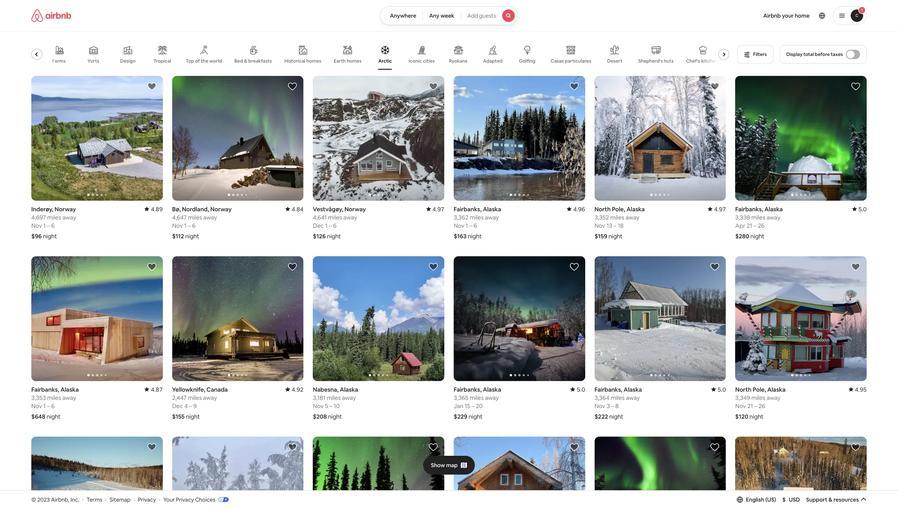 Task type: locate. For each thing, give the bounding box(es) containing it.
night down 18
[[609, 233, 623, 240]]

night inside fairbanks, alaska 3,365 miles away jan 15 – 20 $229 night
[[469, 413, 483, 420]]

alaska inside fairbanks, alaska 3,364 miles away nov 3 – 8 $222 night
[[624, 386, 642, 393]]

add guests
[[467, 12, 496, 19]]

miles right 3,353 on the left bottom of the page
[[47, 394, 61, 402]]

– for nabesna, alaska 3,181 miles away nov 5 – 10 $208 night
[[329, 402, 332, 410]]

fairbanks, inside fairbanks, alaska 3,364 miles away nov 3 – 8 $222 night
[[595, 386, 623, 393]]

alaska inside fairbanks, alaska 3,338 miles away apr 21 – 26 $280 night
[[765, 206, 783, 213]]

0 vertical spatial north
[[595, 206, 611, 213]]

6 inside vestvågøy, norway 4,641 miles away dec 1 – 6 $126 night
[[333, 222, 337, 229]]

4.87 out of 5 average rating image
[[145, 386, 163, 393]]

3,362
[[454, 214, 469, 221]]

1 horizontal spatial homes
[[347, 58, 362, 64]]

1 inside "inderøy, norway 4,697 miles away nov 1 – 6 $96 night"
[[43, 222, 46, 229]]

– inside bø, nordland, norway 4,647 miles away nov 1 – 6 $112 night
[[188, 222, 191, 229]]

miles inside fairbanks, alaska 3,365 miles away jan 15 – 20 $229 night
[[470, 394, 484, 402]]

pole, inside north pole, alaska 3,349 miles away nov 21 – 26 $120 night
[[753, 386, 766, 393]]

alaska for fairbanks, alaska 3,362 miles away nov 1 – 6 $163 night
[[483, 206, 501, 213]]

alaska for nabesna, alaska 3,181 miles away nov 5 – 10 $208 night
[[340, 386, 358, 393]]

21 inside fairbanks, alaska 3,338 miles away apr 21 – 26 $280 night
[[747, 222, 753, 229]]

night right $648
[[47, 413, 61, 420]]

6 for fairbanks, alaska 3,353 miles away nov 1 – 6 $648 night
[[51, 402, 55, 410]]

1 horizontal spatial privacy
[[176, 496, 194, 503]]

away right 3,349
[[767, 394, 781, 402]]

2 horizontal spatial 5.0
[[859, 206, 867, 213]]

away down "canada"
[[203, 394, 217, 402]]

dec inside yellowknife, canada 2,447 miles away dec 4 – 9 $155 night
[[172, 402, 183, 410]]

night inside vestvågøy, norway 4,641 miles away dec 1 – 6 $126 night
[[327, 233, 341, 240]]

miles for fairbanks, alaska 3,362 miles away nov 1 – 6 $163 night
[[470, 214, 484, 221]]

0 vertical spatial 21
[[747, 222, 753, 229]]

· right inc.
[[82, 496, 84, 503]]

your privacy choices link
[[163, 496, 229, 504]]

away right 3,353 on the left bottom of the page
[[62, 394, 76, 402]]

3,352
[[595, 214, 609, 221]]

norway right nordland,
[[210, 206, 232, 213]]

– inside fairbanks, alaska 3,338 miles away apr 21 – 26 $280 night
[[754, 222, 757, 229]]

north inside north pole, alaska 3,352 miles away nov 13 – 18 $159 night
[[595, 206, 611, 213]]

choices
[[195, 496, 215, 503]]

– inside vestvågøy, norway 4,641 miles away dec 1 – 6 $126 night
[[329, 222, 332, 229]]

– for fairbanks, alaska 3,353 miles away nov 1 – 6 $648 night
[[47, 402, 50, 410]]

dec
[[313, 222, 324, 229], [172, 402, 183, 410]]

miles right 3,338
[[752, 214, 766, 221]]

display total before taxes button
[[780, 45, 867, 64]]

6 inside "inderøy, norway 4,697 miles away nov 1 – 6 $96 night"
[[51, 222, 55, 229]]

1 vertical spatial dec
[[172, 402, 183, 410]]

night for vestvågøy, norway 4,641 miles away dec 1 – 6 $126 night
[[327, 233, 341, 240]]

away inside north pole, alaska 3,352 miles away nov 13 – 18 $159 night
[[626, 214, 640, 221]]

miles up 9
[[188, 394, 202, 402]]

fairbanks, inside the fairbanks, alaska 3,353 miles away nov 1 – 6 $648 night
[[31, 386, 59, 393]]

4.96
[[573, 206, 585, 213]]

3,181
[[313, 394, 326, 402]]

night down 9
[[186, 413, 200, 420]]

0 horizontal spatial 4.97
[[433, 206, 444, 213]]

4.97 out of 5 average rating image
[[708, 206, 726, 213]]

fairbanks, up 3,338
[[736, 206, 763, 213]]

before
[[815, 51, 830, 58]]

any week
[[429, 12, 455, 19]]

night for fairbanks, alaska 3,365 miles away jan 15 – 20 $229 night
[[469, 413, 483, 420]]

1 horizontal spatial 5.0 out of 5 average rating image
[[712, 386, 726, 393]]

fairbanks, for 3,353
[[31, 386, 59, 393]]

dec for dec 4 – 9
[[172, 402, 183, 410]]

fairbanks, inside fairbanks, alaska 3,338 miles away apr 21 – 26 $280 night
[[736, 206, 763, 213]]

fairbanks, for 3,362
[[454, 206, 482, 213]]

& right bed
[[244, 58, 247, 64]]

norway inside bø, nordland, norway 4,647 miles away nov 1 – 6 $112 night
[[210, 206, 232, 213]]

21 inside north pole, alaska 3,349 miles away nov 21 – 26 $120 night
[[747, 402, 753, 410]]

1 inside the fairbanks, alaska 3,353 miles away nov 1 – 6 $648 night
[[43, 402, 46, 410]]

airbnb,
[[51, 496, 69, 503]]

–
[[47, 222, 50, 229], [470, 222, 472, 229], [188, 222, 191, 229], [329, 222, 332, 229], [614, 222, 617, 229], [754, 222, 757, 229], [47, 402, 50, 410], [472, 402, 475, 410], [189, 402, 192, 410], [329, 402, 332, 410], [611, 402, 614, 410], [755, 402, 757, 410]]

– for fairbanks, alaska 3,338 miles away apr 21 – 26 $280 night
[[754, 222, 757, 229]]

6 for fairbanks, alaska 3,362 miles away nov 1 – 6 $163 night
[[474, 222, 477, 229]]

night inside fairbanks, alaska 3,364 miles away nov 3 – 8 $222 night
[[609, 413, 623, 420]]

night right $163
[[468, 233, 482, 240]]

1 norway from the left
[[55, 206, 76, 213]]

away right 3,352
[[626, 214, 640, 221]]

night inside nabesna, alaska 3,181 miles away nov 5 – 10 $208 night
[[328, 413, 342, 420]]

1 button
[[833, 6, 867, 25]]

dec inside vestvågøy, norway 4,641 miles away dec 1 – 6 $126 night
[[313, 222, 324, 229]]

night inside north pole, alaska 3,349 miles away nov 21 – 26 $120 night
[[750, 413, 764, 420]]

miles inside vestvågøy, norway 4,641 miles away dec 1 – 6 $126 night
[[328, 214, 342, 221]]

night for inderøy, norway 4,697 miles away nov 1 – 6 $96 night
[[43, 233, 57, 240]]

alaska inside north pole, alaska 3,352 miles away nov 13 – 18 $159 night
[[627, 206, 645, 213]]

21 right apr
[[747, 222, 753, 229]]

night right $120
[[750, 413, 764, 420]]

miles up 20
[[470, 394, 484, 402]]

miles down nordland,
[[188, 214, 202, 221]]

1 for 4.89
[[43, 222, 46, 229]]

away inside north pole, alaska 3,349 miles away nov 21 – 26 $120 night
[[767, 394, 781, 402]]

your
[[782, 12, 794, 19]]

3,364
[[595, 394, 610, 402]]

© 2023 airbnb, inc. ·
[[31, 496, 84, 503]]

0 vertical spatial pole,
[[612, 206, 625, 213]]

· left privacy 'link'
[[134, 496, 135, 503]]

1 vertical spatial north
[[736, 386, 752, 393]]

nov
[[31, 222, 42, 229], [454, 222, 465, 229], [172, 222, 183, 229], [595, 222, 605, 229], [31, 402, 42, 410], [313, 402, 324, 410], [595, 402, 605, 410], [736, 402, 746, 410]]

nov left 5
[[313, 402, 324, 410]]

miles right 3,349
[[752, 394, 766, 402]]

norway right vestvågøy,
[[345, 206, 366, 213]]

nov inside fairbanks, alaska 3,362 miles away nov 1 – 6 $163 night
[[454, 222, 465, 229]]

nov inside "inderøy, norway 4,697 miles away nov 1 – 6 $96 night"
[[31, 222, 42, 229]]

away right 3,364
[[626, 394, 640, 402]]

pole, for 3,349
[[753, 386, 766, 393]]

away inside vestvågøy, norway 4,641 miles away dec 1 – 6 $126 night
[[343, 214, 357, 221]]

chef's
[[686, 58, 700, 64]]

1 inside fairbanks, alaska 3,362 miles away nov 1 – 6 $163 night
[[466, 222, 468, 229]]

2 · from the left
[[105, 496, 107, 503]]

night down 8
[[609, 413, 623, 420]]

top of the world
[[186, 58, 222, 64]]

$648
[[31, 413, 45, 420]]

5.0 for fairbanks, alaska 3,364 miles away nov 3 – 8 $222 night
[[718, 386, 726, 393]]

0 horizontal spatial homes
[[306, 58, 321, 64]]

13
[[607, 222, 612, 229]]

alaska for fairbanks, alaska 3,353 miles away nov 1 – 6 $648 night
[[60, 386, 79, 393]]

1 inside the 1 dropdown button
[[861, 7, 863, 13]]

away right the 4,641
[[343, 214, 357, 221]]

– inside fairbanks, alaska 3,362 miles away nov 1 – 6 $163 night
[[470, 222, 472, 229]]

0 vertical spatial 26
[[758, 222, 765, 229]]

pole,
[[612, 206, 625, 213], [753, 386, 766, 393]]

english (us) button
[[737, 496, 776, 504]]

away inside nabesna, alaska 3,181 miles away nov 5 – 10 $208 night
[[342, 394, 356, 402]]

privacy right "your"
[[176, 496, 194, 503]]

fairbanks, up 3,353 on the left bottom of the page
[[31, 386, 59, 393]]

north inside north pole, alaska 3,349 miles away nov 21 – 26 $120 night
[[736, 386, 752, 393]]

total
[[804, 51, 814, 58]]

fairbanks, inside fairbanks, alaska 3,365 miles away jan 15 – 20 $229 night
[[454, 386, 482, 393]]

0 horizontal spatial norway
[[55, 206, 76, 213]]

4.89 out of 5 average rating image
[[145, 206, 163, 213]]

night right $96
[[43, 233, 57, 240]]

away right 3,365
[[485, 394, 499, 402]]

3 norway from the left
[[345, 206, 366, 213]]

nov inside north pole, alaska 3,352 miles away nov 13 – 18 $159 night
[[595, 222, 605, 229]]

vestvågøy, norway 4,641 miles away dec 1 – 6 $126 night
[[313, 206, 366, 240]]

night
[[43, 233, 57, 240], [468, 233, 482, 240], [185, 233, 199, 240], [327, 233, 341, 240], [609, 233, 623, 240], [751, 233, 765, 240], [47, 413, 61, 420], [469, 413, 483, 420], [186, 413, 200, 420], [328, 413, 342, 420], [609, 413, 623, 420], [750, 413, 764, 420]]

miles right 3,362
[[470, 214, 484, 221]]

4.95
[[855, 386, 867, 393]]

privacy
[[138, 496, 156, 503], [176, 496, 194, 503]]

1 vertical spatial 21
[[747, 402, 753, 410]]

add to wishlist: fairbanks, alaska image
[[851, 82, 861, 91], [147, 262, 157, 272], [710, 262, 720, 272], [147, 443, 157, 452], [429, 443, 438, 452], [570, 443, 579, 452]]

away right 4,697
[[62, 214, 76, 221]]

– inside yellowknife, canada 2,447 miles away dec 4 – 9 $155 night
[[189, 402, 192, 410]]

privacy link
[[138, 496, 156, 503]]

fairbanks, inside fairbanks, alaska 3,362 miles away nov 1 – 6 $163 night
[[454, 206, 482, 213]]

0 vertical spatial &
[[244, 58, 247, 64]]

nov down 3,353 on the left bottom of the page
[[31, 402, 42, 410]]

night for fairbanks, alaska 3,338 miles away apr 21 – 26 $280 night
[[751, 233, 765, 240]]

1 vertical spatial pole,
[[753, 386, 766, 393]]

– inside fairbanks, alaska 3,364 miles away nov 3 – 8 $222 night
[[611, 402, 614, 410]]

– for vestvågøy, norway 4,641 miles away dec 1 – 6 $126 night
[[329, 222, 332, 229]]

2 4.97 from the left
[[714, 206, 726, 213]]

alaska inside nabesna, alaska 3,181 miles away nov 5 – 10 $208 night
[[340, 386, 358, 393]]

nabesna, alaska 3,181 miles away nov 5 – 10 $208 night
[[313, 386, 358, 420]]

2 privacy from the left
[[176, 496, 194, 503]]

home
[[795, 12, 810, 19]]

$96
[[31, 233, 42, 240]]

display total before taxes
[[787, 51, 843, 58]]

3 · from the left
[[134, 496, 135, 503]]

north up 3,349
[[736, 386, 752, 393]]

group containing historical homes
[[11, 39, 733, 70]]

$126
[[313, 233, 326, 240]]

alaska inside fairbanks, alaska 3,365 miles away jan 15 – 20 $229 night
[[483, 386, 501, 393]]

– for fairbanks, alaska 3,362 miles away nov 1 – 6 $163 night
[[470, 222, 472, 229]]

desert
[[607, 58, 623, 64]]

1 horizontal spatial norway
[[210, 206, 232, 213]]

terms · sitemap · privacy ·
[[87, 496, 160, 503]]

6
[[51, 222, 55, 229], [474, 222, 477, 229], [192, 222, 196, 229], [333, 222, 337, 229], [51, 402, 55, 410]]

· right terms
[[105, 496, 107, 503]]

5.0
[[859, 206, 867, 213], [577, 386, 585, 393], [718, 386, 726, 393]]

0 vertical spatial dec
[[313, 222, 324, 229]]

miles up 8
[[611, 394, 625, 402]]

1 horizontal spatial north
[[736, 386, 752, 393]]

6 for inderøy, norway 4,697 miles away nov 1 – 6 $96 night
[[51, 222, 55, 229]]

5.0 out of 5 average rating image for fairbanks, alaska 3,338 miles away apr 21 – 26 $280 night
[[852, 206, 867, 213]]

chef's kitchens
[[686, 58, 720, 64]]

miles down vestvågøy,
[[328, 214, 342, 221]]

away for fairbanks, alaska 3,364 miles away nov 3 – 8 $222 night
[[626, 394, 640, 402]]

nov down 3,352
[[595, 222, 605, 229]]

miles inside fairbanks, alaska 3,338 miles away apr 21 – 26 $280 night
[[752, 214, 766, 221]]

add to wishlist: yellowknife, canada image
[[288, 262, 297, 272]]

away right 3,338
[[767, 214, 781, 221]]

away for fairbanks, alaska 3,362 miles away nov 1 – 6 $163 night
[[485, 214, 499, 221]]

add to wishlist: nabesna, alaska image
[[429, 262, 438, 272]]

6 inside the fairbanks, alaska 3,353 miles away nov 1 – 6 $648 night
[[51, 402, 55, 410]]

away right 3,362
[[485, 214, 499, 221]]

1 4.97 from the left
[[433, 206, 444, 213]]

pole, inside north pole, alaska 3,352 miles away nov 13 – 18 $159 night
[[612, 206, 625, 213]]

miles for nabesna, alaska 3,181 miles away nov 5 – 10 $208 night
[[327, 394, 341, 402]]

5.0 out of 5 average rating image
[[852, 206, 867, 213], [571, 386, 585, 393], [712, 386, 726, 393]]

night inside bø, nordland, norway 4,647 miles away nov 1 – 6 $112 night
[[185, 233, 199, 240]]

away inside yellowknife, canada 2,447 miles away dec 4 – 9 $155 night
[[203, 394, 217, 402]]

away inside the fairbanks, alaska 3,353 miles away nov 1 – 6 $648 night
[[62, 394, 76, 402]]

bø, nordland, norway 4,647 miles away nov 1 – 6 $112 night
[[172, 206, 232, 240]]

1 inside vestvågøy, norway 4,641 miles away dec 1 – 6 $126 night
[[325, 222, 328, 229]]

away for fairbanks, alaska 3,338 miles away apr 21 – 26 $280 night
[[767, 214, 781, 221]]

night inside north pole, alaska 3,352 miles away nov 13 – 18 $159 night
[[609, 233, 623, 240]]

0 horizontal spatial dec
[[172, 402, 183, 410]]

night inside fairbanks, alaska 3,362 miles away nov 1 – 6 $163 night
[[468, 233, 482, 240]]

night right the $280
[[751, 233, 765, 240]]

nov inside the fairbanks, alaska 3,353 miles away nov 1 – 6 $648 night
[[31, 402, 42, 410]]

nov down 4,697
[[31, 222, 42, 229]]

1 horizontal spatial pole,
[[753, 386, 766, 393]]

norway right inderøy,
[[55, 206, 76, 213]]

$229
[[454, 413, 467, 420]]

add to wishlist: bø, nordland, norway image
[[288, 82, 297, 91]]

night inside yellowknife, canada 2,447 miles away dec 4 – 9 $155 night
[[186, 413, 200, 420]]

away down nordland,
[[203, 214, 217, 221]]

& for support
[[829, 496, 833, 504]]

breakfasts
[[248, 58, 272, 64]]

0 horizontal spatial privacy
[[138, 496, 156, 503]]

airbnb your home link
[[759, 7, 815, 24]]

homes right the earth
[[347, 58, 362, 64]]

0 horizontal spatial pole,
[[612, 206, 625, 213]]

north up 3,352
[[595, 206, 611, 213]]

1 horizontal spatial dec
[[313, 222, 324, 229]]

away inside fairbanks, alaska 3,338 miles away apr 21 – 26 $280 night
[[767, 214, 781, 221]]

privacy left "your"
[[138, 496, 156, 503]]

4
[[184, 402, 188, 410]]

fairbanks, up 3,362
[[454, 206, 482, 213]]

miles inside yellowknife, canada 2,447 miles away dec 4 – 9 $155 night
[[188, 394, 202, 402]]

norway inside vestvågøy, norway 4,641 miles away dec 1 – 6 $126 night
[[345, 206, 366, 213]]

1 horizontal spatial 5.0
[[718, 386, 726, 393]]

add to wishlist: north pole, alaska image
[[851, 262, 861, 272]]

1
[[861, 7, 863, 13], [43, 222, 46, 229], [466, 222, 468, 229], [184, 222, 187, 229], [325, 222, 328, 229], [43, 402, 46, 410]]

nov left 3 at right bottom
[[595, 402, 605, 410]]

$
[[783, 496, 786, 504]]

6 inside fairbanks, alaska 3,362 miles away nov 1 – 6 $163 night
[[474, 222, 477, 229]]

dec down "2,447"
[[172, 402, 183, 410]]

week
[[441, 12, 455, 19]]

fairbanks, up 3,364
[[595, 386, 623, 393]]

5.0 for fairbanks, alaska 3,338 miles away apr 21 – 26 $280 night
[[859, 206, 867, 213]]

north for 3,352
[[595, 206, 611, 213]]

4,641
[[313, 214, 327, 221]]

miles inside fairbanks, alaska 3,362 miles away nov 1 – 6 $163 night
[[470, 214, 484, 221]]

2 horizontal spatial 5.0 out of 5 average rating image
[[852, 206, 867, 213]]

dec down the 4,641
[[313, 222, 324, 229]]

miles inside nabesna, alaska 3,181 miles away nov 5 – 10 $208 night
[[327, 394, 341, 402]]

group
[[11, 39, 733, 70], [31, 76, 163, 201], [172, 76, 304, 201], [313, 76, 444, 201], [454, 76, 585, 201], [595, 76, 726, 201], [736, 76, 867, 201], [31, 256, 163, 381], [172, 256, 304, 381], [313, 256, 444, 381], [454, 256, 585, 381], [595, 256, 726, 381], [736, 256, 867, 381], [31, 437, 163, 509], [172, 437, 304, 509], [313, 437, 444, 509], [454, 437, 585, 509], [595, 437, 726, 509], [736, 437, 867, 509]]

add to wishlist: fairbanks, alaska image
[[570, 82, 579, 91], [570, 262, 579, 272], [288, 443, 297, 452], [710, 443, 720, 452], [851, 443, 861, 452]]

miles for fairbanks, alaska 3,353 miles away nov 1 – 6 $648 night
[[47, 394, 61, 402]]

– inside north pole, alaska 3,352 miles away nov 13 – 18 $159 night
[[614, 222, 617, 229]]

0 horizontal spatial &
[[244, 58, 247, 64]]

night right $126
[[327, 233, 341, 240]]

away inside fairbanks, alaska 3,362 miles away nov 1 – 6 $163 night
[[485, 214, 499, 221]]

– inside fairbanks, alaska 3,365 miles away jan 15 – 20 $229 night
[[472, 402, 475, 410]]

iconic cities
[[409, 58, 435, 64]]

· left "your"
[[159, 496, 160, 503]]

night down 20
[[469, 413, 483, 420]]

miles down inderøy,
[[47, 214, 61, 221]]

– inside the fairbanks, alaska 3,353 miles away nov 1 – 6 $648 night
[[47, 402, 50, 410]]

1 vertical spatial 26
[[759, 402, 765, 410]]

night right $112
[[185, 233, 199, 240]]

$208
[[313, 413, 327, 420]]

display
[[787, 51, 803, 58]]

4.97
[[433, 206, 444, 213], [714, 206, 726, 213]]

4 · from the left
[[159, 496, 160, 503]]

earth
[[334, 58, 346, 64]]

– inside "inderøy, norway 4,697 miles away nov 1 – 6 $96 night"
[[47, 222, 50, 229]]

away for yellowknife, canada 2,447 miles away dec 4 – 9 $155 night
[[203, 394, 217, 402]]

4.95 out of 5 average rating image
[[849, 386, 867, 393]]

1 horizontal spatial &
[[829, 496, 833, 504]]

& right "support"
[[829, 496, 833, 504]]

filters button
[[737, 45, 774, 64]]

alaska for fairbanks, alaska 3,365 miles away jan 15 – 20 $229 night
[[483, 386, 501, 393]]

miles inside north pole, alaska 3,349 miles away nov 21 – 26 $120 night
[[752, 394, 766, 402]]

4.97 out of 5 average rating image
[[426, 206, 444, 213]]

night inside the fairbanks, alaska 3,353 miles away nov 1 – 6 $648 night
[[47, 413, 61, 420]]

1 horizontal spatial 4.97
[[714, 206, 726, 213]]

add to wishlist: north pole, alaska image
[[710, 82, 720, 91]]

fairbanks,
[[454, 206, 482, 213], [736, 206, 763, 213], [31, 386, 59, 393], [454, 386, 482, 393], [595, 386, 623, 393]]

– for fairbanks, alaska 3,364 miles away nov 3 – 8 $222 night
[[611, 402, 614, 410]]

1 vertical spatial &
[[829, 496, 833, 504]]

nov down 3,362
[[454, 222, 465, 229]]

1 · from the left
[[82, 496, 84, 503]]

0 horizontal spatial 5.0 out of 5 average rating image
[[571, 386, 585, 393]]

north pole, alaska 3,352 miles away nov 13 – 18 $159 night
[[595, 206, 645, 240]]

away for inderøy, norway 4,697 miles away nov 1 – 6 $96 night
[[62, 214, 76, 221]]

away inside "inderøy, norway 4,697 miles away nov 1 – 6 $96 night"
[[62, 214, 76, 221]]

alaska inside fairbanks, alaska 3,362 miles away nov 1 – 6 $163 night
[[483, 206, 501, 213]]

night inside fairbanks, alaska 3,338 miles away apr 21 – 26 $280 night
[[751, 233, 765, 240]]

night down '10'
[[328, 413, 342, 420]]

0 horizontal spatial north
[[595, 206, 611, 213]]

away right "3,181"
[[342, 394, 356, 402]]

2 norway from the left
[[210, 206, 232, 213]]

homes
[[306, 58, 321, 64], [347, 58, 362, 64]]

– for yellowknife, canada 2,447 miles away dec 4 – 9 $155 night
[[189, 402, 192, 410]]

night inside "inderøy, norway 4,697 miles away nov 1 – 6 $96 night"
[[43, 233, 57, 240]]

nov down 3,349
[[736, 402, 746, 410]]

fairbanks, alaska 3,338 miles away apr 21 – 26 $280 night
[[736, 206, 783, 240]]

alaska for fairbanks, alaska 3,364 miles away nov 3 – 8 $222 night
[[624, 386, 642, 393]]

miles inside "inderøy, norway 4,697 miles away nov 1 – 6 $96 night"
[[47, 214, 61, 221]]

miles
[[47, 214, 61, 221], [470, 214, 484, 221], [188, 214, 202, 221], [328, 214, 342, 221], [610, 214, 624, 221], [752, 214, 766, 221], [47, 394, 61, 402], [470, 394, 484, 402], [188, 394, 202, 402], [327, 394, 341, 402], [611, 394, 625, 402], [752, 394, 766, 402]]

away inside fairbanks, alaska 3,364 miles away nov 3 – 8 $222 night
[[626, 394, 640, 402]]

nov down 4,647
[[172, 222, 183, 229]]

miles inside the fairbanks, alaska 3,353 miles away nov 1 – 6 $648 night
[[47, 394, 61, 402]]

historical
[[285, 58, 305, 64]]

21 down 3,349
[[747, 402, 753, 410]]

vestvågøy,
[[313, 206, 343, 213]]

the
[[201, 58, 208, 64]]

– inside nabesna, alaska 3,181 miles away nov 5 – 10 $208 night
[[329, 402, 332, 410]]

None search field
[[380, 6, 518, 25]]

dec for dec 1 – 6
[[313, 222, 324, 229]]

4.97 for vestvågøy, norway 4,641 miles away dec 1 – 6 $126 night
[[433, 206, 444, 213]]

homes right historical
[[306, 58, 321, 64]]

nov inside nabesna, alaska 3,181 miles away nov 5 – 10 $208 night
[[313, 402, 324, 410]]

away
[[62, 214, 76, 221], [485, 214, 499, 221], [203, 214, 217, 221], [343, 214, 357, 221], [626, 214, 640, 221], [767, 214, 781, 221], [62, 394, 76, 402], [485, 394, 499, 402], [203, 394, 217, 402], [342, 394, 356, 402], [626, 394, 640, 402], [767, 394, 781, 402]]

2 horizontal spatial norway
[[345, 206, 366, 213]]

fairbanks, up 3,365
[[454, 386, 482, 393]]

miles up 18
[[610, 214, 624, 221]]

0 horizontal spatial 5.0
[[577, 386, 585, 393]]

norway inside "inderøy, norway 4,697 miles away nov 1 – 6 $96 night"
[[55, 206, 76, 213]]

alaska inside the fairbanks, alaska 3,353 miles away nov 1 – 6 $648 night
[[60, 386, 79, 393]]

away inside fairbanks, alaska 3,365 miles away jan 15 – 20 $229 night
[[485, 394, 499, 402]]

26
[[758, 222, 765, 229], [759, 402, 765, 410]]

miles up '10'
[[327, 394, 341, 402]]

guests
[[479, 12, 496, 19]]

miles inside fairbanks, alaska 3,364 miles away nov 3 – 8 $222 night
[[611, 394, 625, 402]]

your
[[163, 496, 175, 503]]

miles for fairbanks, alaska 3,365 miles away jan 15 – 20 $229 night
[[470, 394, 484, 402]]



Task type: vqa. For each thing, say whether or not it's contained in the screenshot.


Task type: describe. For each thing, give the bounding box(es) containing it.
support & resources button
[[806, 496, 867, 504]]

add to wishlist: vestvågøy, norway image
[[429, 82, 438, 91]]

night for fairbanks, alaska 3,364 miles away nov 3 – 8 $222 night
[[609, 413, 623, 420]]

norway for inderøy, norway
[[55, 206, 76, 213]]

night for fairbanks, alaska 3,353 miles away nov 1 – 6 $648 night
[[47, 413, 61, 420]]

fairbanks, alaska 3,353 miles away nov 1 – 6 $648 night
[[31, 386, 79, 420]]

1 inside bø, nordland, norway 4,647 miles away nov 1 – 6 $112 night
[[184, 222, 187, 229]]

canada
[[207, 386, 228, 393]]

nov inside bø, nordland, norway 4,647 miles away nov 1 – 6 $112 night
[[172, 222, 183, 229]]

miles inside north pole, alaska 3,352 miles away nov 13 – 18 $159 night
[[610, 214, 624, 221]]

homes for earth homes
[[347, 58, 362, 64]]

away for fairbanks, alaska 3,353 miles away nov 1 – 6 $648 night
[[62, 394, 76, 402]]

miles for vestvågøy, norway 4,641 miles away dec 1 – 6 $126 night
[[328, 214, 342, 221]]

3
[[607, 402, 610, 410]]

containers
[[11, 58, 35, 64]]

(us)
[[766, 496, 776, 504]]

yurts
[[88, 58, 99, 64]]

26 inside fairbanks, alaska 3,338 miles away apr 21 – 26 $280 night
[[758, 222, 765, 229]]

add to wishlist: inderøy, norway image
[[147, 82, 157, 91]]

none search field containing anywhere
[[380, 6, 518, 25]]

6 inside bø, nordland, norway 4,647 miles away nov 1 – 6 $112 night
[[192, 222, 196, 229]]

fairbanks, for 3,365
[[454, 386, 482, 393]]

fairbanks, alaska 3,362 miles away nov 1 – 6 $163 night
[[454, 206, 501, 240]]

fairbanks, alaska 3,365 miles away jan 15 – 20 $229 night
[[454, 386, 501, 420]]

miles for fairbanks, alaska 3,364 miles away nov 3 – 8 $222 night
[[611, 394, 625, 402]]

1 for 4.87
[[43, 402, 46, 410]]

2,447
[[172, 394, 187, 402]]

away for nabesna, alaska 3,181 miles away nov 5 – 10 $208 night
[[342, 394, 356, 402]]

miles for yellowknife, canada 2,447 miles away dec 4 – 9 $155 night
[[188, 394, 202, 402]]

privacy inside 'your privacy choices' link
[[176, 496, 194, 503]]

north for 3,349
[[736, 386, 752, 393]]

4.84 out of 5 average rating image
[[286, 206, 304, 213]]

miles for inderøy, norway 4,697 miles away nov 1 – 6 $96 night
[[47, 214, 61, 221]]

terms link
[[87, 496, 102, 503]]

airbnb
[[763, 12, 781, 19]]

sitemap
[[110, 496, 131, 503]]

bed & breakfasts
[[235, 58, 272, 64]]

6 for vestvågøy, norway 4,641 miles away dec 1 – 6 $126 night
[[333, 222, 337, 229]]

$159
[[595, 233, 607, 240]]

5
[[325, 402, 328, 410]]

world
[[209, 58, 222, 64]]

1 privacy from the left
[[138, 496, 156, 503]]

casas particulares
[[551, 58, 591, 64]]

3,353
[[31, 394, 46, 402]]

shepherd's huts
[[638, 58, 674, 64]]

sitemap link
[[110, 496, 131, 503]]

support
[[806, 496, 828, 504]]

$155
[[172, 413, 185, 420]]

iconic
[[409, 58, 422, 64]]

– for inderøy, norway 4,697 miles away nov 1 – 6 $96 night
[[47, 222, 50, 229]]

nov inside fairbanks, alaska 3,364 miles away nov 3 – 8 $222 night
[[595, 402, 605, 410]]

huts
[[664, 58, 674, 64]]

design
[[120, 58, 136, 64]]

resources
[[834, 496, 859, 504]]

$280
[[736, 233, 749, 240]]

norway for vestvågøy, norway
[[345, 206, 366, 213]]

4,647
[[172, 214, 187, 221]]

5.0 for fairbanks, alaska 3,365 miles away jan 15 – 20 $229 night
[[577, 386, 585, 393]]

english
[[746, 496, 764, 504]]

8
[[615, 402, 619, 410]]

night for yellowknife, canada 2,447 miles away dec 4 – 9 $155 night
[[186, 413, 200, 420]]

3,349
[[736, 394, 750, 402]]

earth homes
[[334, 58, 362, 64]]

pole, for 3,352
[[612, 206, 625, 213]]

adapted
[[483, 58, 503, 64]]

3,365
[[454, 394, 469, 402]]

18
[[618, 222, 624, 229]]

inc.
[[70, 496, 79, 503]]

arctic
[[378, 58, 392, 64]]

show map button
[[423, 456, 475, 475]]

26 inside north pole, alaska 3,349 miles away nov 21 – 26 $120 night
[[759, 402, 765, 410]]

20
[[476, 402, 483, 410]]

9
[[193, 402, 197, 410]]

& for bed
[[244, 58, 247, 64]]

alaska for fairbanks, alaska 3,338 miles away apr 21 – 26 $280 night
[[765, 206, 783, 213]]

4.84
[[292, 206, 304, 213]]

golfing
[[519, 58, 535, 64]]

4.97 for north pole, alaska 3,352 miles away nov 13 – 18 $159 night
[[714, 206, 726, 213]]

kitchens
[[701, 58, 720, 64]]

night for fairbanks, alaska 3,362 miles away nov 1 – 6 $163 night
[[468, 233, 482, 240]]

casas
[[551, 58, 564, 64]]

– inside north pole, alaska 3,349 miles away nov 21 – 26 $120 night
[[755, 402, 757, 410]]

4.92 out of 5 average rating image
[[286, 386, 304, 393]]

add
[[467, 12, 478, 19]]

any
[[429, 12, 439, 19]]

alaska inside north pole, alaska 3,349 miles away nov 21 – 26 $120 night
[[768, 386, 786, 393]]

$120
[[736, 413, 748, 420]]

add guests button
[[461, 6, 518, 25]]

away for fairbanks, alaska 3,365 miles away jan 15 – 20 $229 night
[[485, 394, 499, 402]]

inderøy, norway 4,697 miles away nov 1 – 6 $96 night
[[31, 206, 76, 240]]

apr
[[736, 222, 746, 229]]

any week button
[[423, 6, 461, 25]]

4.92
[[292, 386, 304, 393]]

away inside bø, nordland, norway 4,647 miles away nov 1 – 6 $112 night
[[203, 214, 217, 221]]

night for nabesna, alaska 3,181 miles away nov 5 – 10 $208 night
[[328, 413, 342, 420]]

top
[[186, 58, 194, 64]]

4.96 out of 5 average rating image
[[567, 206, 585, 213]]

bø,
[[172, 206, 181, 213]]

support & resources
[[806, 496, 859, 504]]

– for fairbanks, alaska 3,365 miles away jan 15 – 20 $229 night
[[472, 402, 475, 410]]

5.0 out of 5 average rating image for fairbanks, alaska 3,364 miles away nov 3 – 8 $222 night
[[712, 386, 726, 393]]

terms
[[87, 496, 102, 503]]

miles for fairbanks, alaska 3,338 miles away apr 21 – 26 $280 night
[[752, 214, 766, 221]]

miles inside bø, nordland, norway 4,647 miles away nov 1 – 6 $112 night
[[188, 214, 202, 221]]

north pole, alaska 3,349 miles away nov 21 – 26 $120 night
[[736, 386, 786, 420]]

historical homes
[[285, 58, 321, 64]]

5.0 out of 5 average rating image for fairbanks, alaska 3,365 miles away jan 15 – 20 $229 night
[[571, 386, 585, 393]]

airbnb your home
[[763, 12, 810, 19]]

1 for 4.96
[[466, 222, 468, 229]]

4,697
[[31, 214, 46, 221]]

english (us)
[[746, 496, 776, 504]]

15
[[465, 402, 470, 410]]

nov inside north pole, alaska 3,349 miles away nov 21 – 26 $120 night
[[736, 402, 746, 410]]

nabesna,
[[313, 386, 339, 393]]

of
[[195, 58, 200, 64]]

fairbanks, for 3,364
[[595, 386, 623, 393]]

profile element
[[528, 0, 867, 31]]

bed
[[235, 58, 243, 64]]

anywhere
[[390, 12, 416, 19]]

1 for 4.97
[[325, 222, 328, 229]]

4.87
[[151, 386, 163, 393]]

fairbanks, for 3,338
[[736, 206, 763, 213]]

$112
[[172, 233, 184, 240]]

3,338
[[736, 214, 750, 221]]

homes for historical homes
[[306, 58, 321, 64]]

tropical
[[153, 58, 171, 64]]

ryokans
[[449, 58, 468, 64]]

show
[[431, 462, 445, 469]]

10
[[334, 402, 340, 410]]

away for vestvågøy, norway 4,641 miles away dec 1 – 6 $126 night
[[343, 214, 357, 221]]



